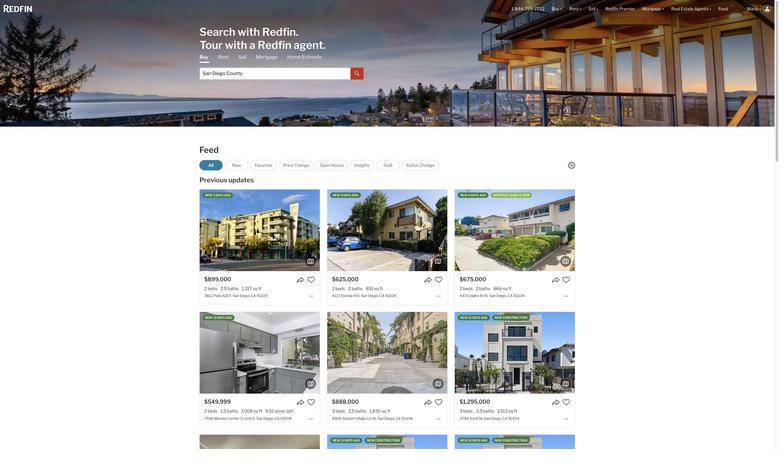 Task type: describe. For each thing, give the bounding box(es) containing it.
construction for 2nd photo of 3782 32nd st, san diego, ca 92104 from right
[[375, 439, 400, 442]]

92103
[[257, 294, 268, 298]]

new
[[232, 163, 241, 168]]

san right st,
[[484, 416, 490, 421]]

baths for $675,000
[[479, 286, 490, 291]]

baths for $1,295,000
[[483, 409, 494, 414]]

beds for $675,000
[[463, 286, 473, 291]]

1,008
[[241, 409, 253, 414]]

buy for buy ▾
[[552, 6, 559, 11]]

13 down park
[[213, 316, 216, 320]]

1 92108 from the left
[[280, 416, 292, 421]]

3 photo of 8300 station village ln #1, san diego, ca 92108 image from the left
[[447, 312, 568, 394]]

maria
[[747, 6, 758, 11]]

home estimate link
[[287, 54, 322, 60]]

▾ for buy ▾
[[560, 6, 562, 11]]

favorite button image for $625,000
[[435, 276, 443, 284]]

3 photo of 1270 cleveland ave #113, san diego, ca 92103 image from the left
[[320, 435, 440, 449]]

insights
[[354, 163, 370, 168]]

days for $1,295,000
[[472, 316, 480, 320]]

open
[[493, 193, 502, 197]]

1 photo of 8300 station village ln #1, san diego, ca 92108 image from the left
[[207, 312, 327, 394]]

search with redfin. tour with a redfin agent.
[[200, 25, 326, 51]]

florida
[[341, 294, 353, 298]]

ago for $549,999
[[226, 316, 232, 320]]

3 photo of 7940 mission center ct unit e, san diego, ca 92108 image from the left
[[320, 312, 440, 394]]

favorite button checkbox for $549,999
[[307, 399, 315, 406]]

buy ▾
[[552, 6, 562, 11]]

favorite button image for $549,999
[[307, 399, 315, 406]]

redfin inside button
[[606, 6, 619, 11]]

buy ▾ button
[[548, 0, 566, 18]]

unit
[[245, 416, 252, 421]]

4127 florida #10, san diego, ca 92104
[[332, 294, 396, 298]]

13 down 8300
[[341, 439, 344, 442]]

$888,000
[[332, 399, 359, 405]]

favorite button checkbox for $675,000
[[563, 276, 570, 284]]

ca down 1,513
[[502, 416, 508, 421]]

ca down 1,317 sq ft
[[251, 294, 256, 298]]

new 4 days ago
[[460, 193, 486, 197]]

new 13 days ago for first photo of 3778 32nd st, san diego, ca 92104
[[460, 439, 488, 442]]

st,
[[479, 416, 483, 421]]

favorite button image for $675,000
[[563, 276, 570, 284]]

san down 866
[[490, 294, 496, 298]]

Open House radio
[[316, 160, 348, 170]]

▾ for maria ▾
[[759, 6, 761, 11]]

1 photo of 7940 mission center ct unit e, san diego, ca 92108 image from the left
[[79, 312, 200, 394]]

baths for $625,000
[[352, 286, 363, 291]]

st
[[480, 294, 483, 298]]

3 photo of 3782 32nd st, san diego, ca 92104 image from the left
[[447, 435, 568, 449]]

3 for $888,000
[[332, 409, 335, 414]]

#10,
[[353, 294, 360, 298]]

2 for $625,000
[[332, 286, 335, 291]]

diego, down 9.51 on the left bottom
[[263, 416, 274, 421]]

ft for $625,000
[[380, 286, 383, 291]]

759-
[[525, 6, 534, 11]]

11am
[[509, 193, 517, 197]]

redfin premier button
[[602, 0, 639, 18]]

1 photo of 3812 park #207, san diego, ca 92103 image from the left
[[79, 190, 200, 271]]

3.5 baths
[[476, 409, 494, 414]]

3 photo of 3784 32nd st, san diego, ca 92104 image from the left
[[575, 312, 695, 394]]

sq for $899,000
[[253, 286, 257, 291]]

price change
[[283, 163, 309, 168]]

$625,000
[[332, 276, 359, 283]]

1,830
[[370, 409, 381, 414]]

ago for $899,000
[[224, 193, 231, 197]]

All radio
[[199, 160, 223, 170]]

3784
[[460, 416, 469, 421]]

3pm
[[523, 193, 530, 197]]

1-
[[512, 6, 515, 11]]

mission
[[214, 416, 227, 421]]

844-
[[515, 6, 525, 11]]

updates
[[229, 176, 254, 184]]

real estate agents ▾ button
[[668, 0, 715, 18]]

2 photo of 4127 florida #10, san diego, ca 92104 image from the left
[[327, 190, 447, 271]]

feed inside "button"
[[719, 6, 728, 11]]

submit search image
[[355, 71, 359, 76]]

$675,000
[[460, 276, 486, 283]]

open
[[320, 163, 330, 168]]

3.5
[[476, 409, 482, 414]]

maria ▾
[[747, 6, 761, 11]]

ago for $1,295,000
[[481, 316, 488, 320]]

agent.
[[294, 38, 326, 51]]

13 down 32nd
[[468, 439, 472, 442]]

sell ▾ button
[[585, 0, 602, 18]]

3 for $1,295,000
[[460, 409, 462, 414]]

favorite button checkbox for $625,000
[[435, 276, 443, 284]]

ca down 9.51 acres (lot)
[[275, 416, 280, 421]]

3 photo of 4370 idaho st #1, san diego, ca 92104 image from the left
[[575, 190, 695, 271]]

sat,
[[503, 193, 509, 197]]

ca down the 851 sq ft
[[379, 294, 384, 298]]

13 down the idaho
[[468, 316, 472, 320]]

idaho
[[470, 294, 479, 298]]

sq for $549,999
[[254, 409, 258, 414]]

new 5 days ago for $625,000
[[333, 193, 358, 197]]

rent for rent
[[218, 54, 229, 60]]

2 photo of 1270 cleveland ave #113, san diego, ca 92103 image from the left
[[200, 435, 320, 449]]

open sat, 11am to 3pm
[[493, 193, 530, 197]]

rent ▾
[[569, 6, 581, 11]]

8300 station village ln #1, san diego, ca 92108
[[332, 416, 413, 421]]

mortgage link
[[256, 54, 278, 60]]

(lot)
[[286, 409, 294, 414]]

4370 idaho st #1, san diego, ca 92104
[[460, 294, 525, 298]]

▾ for sell ▾
[[597, 6, 599, 11]]

#207,
[[222, 294, 232, 298]]

7940
[[204, 416, 214, 421]]

2 photo of 3778 32nd st, san diego, ca 92104 image from the left
[[455, 435, 575, 449]]

buy link
[[200, 54, 208, 63]]

4127
[[332, 294, 340, 298]]

2 beds for $625,000
[[332, 286, 345, 291]]

7732
[[534, 6, 545, 11]]

2.5 baths for $899,000
[[221, 286, 239, 291]]

ago for $675,000
[[480, 193, 486, 197]]

to
[[518, 193, 522, 197]]

1 photo of 3784 32nd st, san diego, ca 92104 image from the left
[[335, 312, 455, 394]]

price
[[283, 163, 293, 168]]

2 92108 from the left
[[402, 416, 413, 421]]

92104 for $1,295,000
[[508, 416, 519, 421]]

favorite button checkbox for $1,295,000
[[563, 399, 570, 406]]

home estimate
[[287, 54, 322, 60]]

Status Change radio
[[402, 160, 439, 170]]

favorite button checkbox for $888,000
[[435, 399, 443, 406]]

san right #10,
[[361, 294, 367, 298]]

1.5
[[221, 409, 226, 414]]

redfin inside search with redfin. tour with a redfin agent.
[[258, 38, 291, 51]]

beds for $549,999
[[208, 409, 217, 414]]

ft for $1,295,000
[[514, 409, 517, 414]]

2 baths for $625,000
[[348, 286, 363, 291]]

rent for rent ▾
[[569, 6, 579, 11]]

real estate agents ▾ link
[[671, 0, 711, 18]]

ct
[[240, 416, 244, 421]]

1.5 baths
[[221, 409, 238, 414]]

mortgage for mortgage ▾
[[642, 6, 661, 11]]

center
[[228, 416, 239, 421]]

1,513 sq ft
[[498, 409, 517, 414]]

ft for $899,000
[[258, 286, 261, 291]]

2.5 for $888,000
[[348, 409, 355, 414]]

sq for $675,000
[[503, 286, 507, 291]]

new 13 days ago for 3rd photo of 7940 mission center ct unit e, san diego, ca 92108 from right
[[205, 316, 232, 320]]

diego, down 1,317
[[240, 294, 250, 298]]

ft for $675,000
[[508, 286, 512, 291]]

rent link
[[218, 54, 229, 60]]

866 sq ft
[[494, 286, 512, 291]]

mortgage for mortgage
[[256, 54, 278, 60]]

sell ▾
[[589, 6, 599, 11]]

3 beds for $1,295,000
[[460, 409, 473, 414]]

new construction down 8300 station village ln #1, san diego, ca 92108
[[367, 439, 400, 442]]

favorites
[[255, 163, 273, 168]]

2 photo of 3782 32nd st, san diego, ca 92104 image from the left
[[327, 435, 447, 449]]

1,830 sq ft
[[370, 409, 390, 414]]

2 baths for $675,000
[[476, 286, 490, 291]]

option group containing all
[[199, 160, 439, 170]]

new 5 days ago for $899,000
[[205, 193, 231, 197]]

baths for $888,000
[[355, 409, 366, 414]]

3 beds for $888,000
[[332, 409, 345, 414]]

a
[[249, 38, 255, 51]]

previous
[[200, 176, 227, 184]]



Task type: locate. For each thing, give the bounding box(es) containing it.
feed right agents
[[719, 6, 728, 11]]

favorite button image for $899,000
[[307, 276, 315, 284]]

1 vertical spatial mortgage
[[256, 54, 278, 60]]

1 photo of 3778 32nd st, san diego, ca 92104 image from the left
[[335, 435, 455, 449]]

3 up the 3784
[[460, 409, 462, 414]]

2 photo of 8300 station village ln #1, san diego, ca 92108 image from the left
[[327, 312, 447, 394]]

rent inside dropdown button
[[569, 6, 579, 11]]

$899,000
[[204, 276, 231, 283]]

sell link
[[238, 54, 246, 60]]

change right price
[[294, 163, 309, 168]]

6 ▾ from the left
[[759, 6, 761, 11]]

photo of 4127 florida #10, san diego, ca 92104 image
[[207, 190, 327, 271], [327, 190, 447, 271], [447, 190, 568, 271]]

sq for $625,000
[[374, 286, 379, 291]]

866
[[494, 286, 502, 291]]

sq for $888,000
[[382, 409, 386, 414]]

beds
[[208, 286, 217, 291], [335, 286, 345, 291], [463, 286, 473, 291], [208, 409, 217, 414], [336, 409, 345, 414], [463, 409, 473, 414]]

1 ▾ from the left
[[560, 6, 562, 11]]

1 photo of 4370 idaho st #1, san diego, ca 92104 image from the left
[[335, 190, 455, 271]]

baths up center
[[227, 409, 238, 414]]

beds for $899,000
[[208, 286, 217, 291]]

0 horizontal spatial 2.5
[[221, 286, 227, 291]]

ft for $549,999
[[259, 409, 262, 414]]

▾ left sell ▾
[[580, 6, 581, 11]]

2 ▾ from the left
[[580, 6, 581, 11]]

ca right ln
[[396, 416, 401, 421]]

diego,
[[240, 294, 250, 298], [368, 294, 379, 298], [497, 294, 507, 298], [263, 416, 274, 421], [385, 416, 395, 421], [491, 416, 502, 421]]

status
[[406, 163, 419, 168]]

New radio
[[225, 160, 248, 170]]

rent right buy ▾
[[569, 6, 579, 11]]

beds up 3812
[[208, 286, 217, 291]]

3 ▾ from the left
[[597, 6, 599, 11]]

851
[[366, 286, 373, 291]]

1 horizontal spatial change
[[420, 163, 435, 168]]

village
[[355, 416, 366, 421]]

ft right 866
[[508, 286, 512, 291]]

2 change from the left
[[420, 163, 435, 168]]

baths up '3812 park #207, san diego, ca 92103'
[[228, 286, 239, 291]]

0 vertical spatial buy
[[552, 6, 559, 11]]

1 vertical spatial 2.5 baths
[[348, 409, 366, 414]]

mortgage inside dropdown button
[[642, 6, 661, 11]]

sell right rent ▾ on the top right of page
[[589, 6, 596, 11]]

photo of 4370 idaho st #1, san diego, ca 92104 image
[[335, 190, 455, 271], [455, 190, 575, 271], [575, 190, 695, 271]]

0 horizontal spatial sell
[[238, 54, 246, 60]]

▾ right rent ▾ on the top right of page
[[597, 6, 599, 11]]

3 photo of 4127 florida #10, san diego, ca 92104 image from the left
[[447, 190, 568, 271]]

1 vertical spatial favorite button checkbox
[[307, 399, 315, 406]]

sell
[[589, 6, 596, 11], [238, 54, 246, 60]]

diego, down the 851 sq ft
[[368, 294, 379, 298]]

1 horizontal spatial 92108
[[402, 416, 413, 421]]

change for price change
[[294, 163, 309, 168]]

Sold radio
[[376, 160, 400, 170]]

2 up 7940
[[204, 409, 207, 414]]

2 photo of 7940 mission center ct unit e, san diego, ca 92108 image from the left
[[200, 312, 320, 394]]

1 horizontal spatial 2 baths
[[476, 286, 490, 291]]

1 vertical spatial rent
[[218, 54, 229, 60]]

baths for $549,999
[[227, 409, 238, 414]]

1 horizontal spatial mortgage
[[642, 6, 661, 11]]

0 horizontal spatial #1,
[[372, 416, 377, 421]]

0 horizontal spatial 2.5 baths
[[221, 286, 239, 291]]

2 horizontal spatial favorite button image
[[563, 276, 570, 284]]

2 up 3812
[[204, 286, 207, 291]]

beds for $888,000
[[336, 409, 345, 414]]

City, Address, School, Agent, ZIP search field
[[200, 68, 350, 79]]

feed button
[[715, 0, 744, 18]]

redfin premier
[[606, 6, 635, 11]]

new 13 days ago down 32nd
[[460, 439, 488, 442]]

2 up the 4370
[[460, 286, 462, 291]]

change for status change
[[420, 163, 435, 168]]

1 photo of 1270 cleveland ave #113, san diego, ca 92103 image from the left
[[79, 435, 200, 449]]

0 horizontal spatial favorite button image
[[307, 399, 315, 406]]

0 horizontal spatial favorite button checkbox
[[307, 399, 315, 406]]

3 up 8300
[[332, 409, 335, 414]]

8300
[[332, 416, 342, 421]]

sq for $1,295,000
[[509, 409, 513, 414]]

beds up 4127
[[335, 286, 345, 291]]

photo of 3782 32nd st, san diego, ca 92104 image down e,
[[207, 435, 327, 449]]

days for $549,999
[[217, 316, 225, 320]]

2 3 beds from the left
[[460, 409, 473, 414]]

redfin left premier
[[606, 6, 619, 11]]

2 beds up the 4370
[[460, 286, 473, 291]]

previous updates
[[200, 176, 254, 184]]

beds up the 3784
[[463, 409, 473, 414]]

3 beds up 8300
[[332, 409, 345, 414]]

1 horizontal spatial rent
[[569, 6, 579, 11]]

change right status
[[420, 163, 435, 168]]

0 vertical spatial redfin
[[606, 6, 619, 11]]

real estate agents ▾
[[671, 6, 711, 11]]

san
[[233, 294, 239, 298], [361, 294, 367, 298], [490, 294, 496, 298], [256, 416, 263, 421], [378, 416, 384, 421], [484, 416, 490, 421]]

new 13 days ago down the idaho
[[460, 316, 488, 320]]

2 up the idaho
[[476, 286, 478, 291]]

sold
[[384, 163, 392, 168]]

diego, down 1,513
[[491, 416, 502, 421]]

favorite button checkbox
[[563, 276, 570, 284], [307, 399, 315, 406]]

photo of 8300 station village ln #1, san diego, ca 92108 image
[[207, 312, 327, 394], [327, 312, 447, 394], [447, 312, 568, 394]]

new
[[205, 193, 212, 197], [333, 193, 340, 197], [460, 193, 468, 197], [205, 316, 212, 320], [460, 316, 468, 320], [495, 316, 502, 320], [333, 439, 340, 442], [367, 439, 374, 442], [460, 439, 468, 442], [495, 439, 502, 442]]

new construction down 4370 idaho st #1, san diego, ca 92104
[[495, 316, 527, 320]]

1 horizontal spatial favorite button image
[[435, 399, 443, 406]]

2 for $549,999
[[204, 409, 207, 414]]

2 2 baths from the left
[[476, 286, 490, 291]]

sell for sell
[[238, 54, 246, 60]]

mortgage
[[642, 6, 661, 11], [256, 54, 278, 60]]

redfin.
[[262, 25, 298, 38]]

buy ▾ button
[[552, 0, 562, 18]]

diego, down the 866 sq ft
[[497, 294, 507, 298]]

2 beds up 3812
[[204, 286, 217, 291]]

ft up 92103
[[258, 286, 261, 291]]

feed up all
[[199, 145, 219, 155]]

1 horizontal spatial buy
[[552, 6, 559, 11]]

ft right 1,513
[[514, 409, 517, 414]]

0 vertical spatial #1,
[[484, 294, 489, 298]]

0 horizontal spatial feed
[[199, 145, 219, 155]]

2 photo of 3784 32nd st, san diego, ca 92104 image from the left
[[455, 312, 575, 394]]

2.5 for $899,000
[[221, 286, 227, 291]]

estate
[[681, 6, 694, 11]]

ca down the 866 sq ft
[[508, 294, 513, 298]]

2 beds for $549,999
[[204, 409, 217, 414]]

search
[[200, 25, 235, 38]]

1 horizontal spatial 5
[[341, 193, 343, 197]]

2.5 up #207, at the left of page
[[221, 286, 227, 291]]

▾ left rent ▾ on the top right of page
[[560, 6, 562, 11]]

baths up 3784 32nd st, san diego, ca 92104
[[483, 409, 494, 414]]

san right e,
[[256, 416, 263, 421]]

$1,295,000
[[460, 399, 490, 405]]

sq right 1,830
[[382, 409, 386, 414]]

buy inside dropdown button
[[552, 6, 559, 11]]

2 beds for $899,000
[[204, 286, 217, 291]]

beds up 8300
[[336, 409, 345, 414]]

favorite button image
[[435, 276, 443, 284], [563, 276, 570, 284], [307, 399, 315, 406]]

1 horizontal spatial 3
[[460, 409, 462, 414]]

2 for $899,000
[[204, 286, 207, 291]]

premier
[[619, 6, 635, 11]]

favorite button image for $888,000
[[435, 399, 443, 406]]

baths up #10,
[[352, 286, 363, 291]]

▾ right agents
[[710, 6, 711, 11]]

9.51 acres (lot)
[[266, 409, 294, 414]]

ft right 1,830
[[387, 409, 390, 414]]

ft left 9.51 on the left bottom
[[259, 409, 262, 414]]

0 vertical spatial favorite button checkbox
[[563, 276, 570, 284]]

5
[[213, 193, 215, 197], [341, 193, 343, 197]]

4 ▾ from the left
[[662, 6, 664, 11]]

new construction down 1,513 sq ft
[[495, 439, 527, 442]]

2 5 from the left
[[341, 193, 343, 197]]

1 vertical spatial sell
[[238, 54, 246, 60]]

0 vertical spatial sell
[[589, 6, 596, 11]]

sq
[[253, 286, 257, 291], [374, 286, 379, 291], [503, 286, 507, 291], [254, 409, 258, 414], [382, 409, 386, 414], [509, 409, 513, 414]]

2 baths up #10,
[[348, 286, 363, 291]]

photo of 3782 32nd st, san diego, ca 92104 image down 3784 32nd st, san diego, ca 92104
[[447, 435, 568, 449]]

buy
[[552, 6, 559, 11], [200, 54, 208, 60]]

photo of 3812 park #207, san diego, ca 92103 image
[[79, 190, 200, 271], [200, 190, 320, 271], [320, 190, 440, 271]]

0 horizontal spatial 5
[[213, 193, 215, 197]]

0 horizontal spatial new 5 days ago
[[205, 193, 231, 197]]

1-844-759-7732
[[512, 6, 545, 11]]

0 horizontal spatial mortgage
[[256, 54, 278, 60]]

2 beds up 7940
[[204, 409, 217, 414]]

1 horizontal spatial sell
[[589, 6, 596, 11]]

beds up the 4370
[[463, 286, 473, 291]]

5 ▾ from the left
[[710, 6, 711, 11]]

13
[[213, 316, 216, 320], [468, 316, 472, 320], [341, 439, 344, 442], [468, 439, 472, 442]]

favorite button image
[[307, 276, 315, 284], [435, 399, 443, 406], [563, 399, 570, 406]]

1,317
[[242, 286, 252, 291]]

sq right 866
[[503, 286, 507, 291]]

1 horizontal spatial favorite button image
[[435, 276, 443, 284]]

1 vertical spatial buy
[[200, 54, 208, 60]]

option group
[[199, 160, 439, 170]]

mortgage ▾
[[642, 6, 664, 11]]

san down 1,830 sq ft
[[378, 416, 384, 421]]

construction for second photo of 3778 32nd st, san diego, ca 92104
[[503, 439, 527, 442]]

buy for buy
[[200, 54, 208, 60]]

sq up e,
[[254, 409, 258, 414]]

2 new 5 days ago from the left
[[333, 193, 358, 197]]

$549,999
[[204, 399, 231, 405]]

0 vertical spatial 2.5
[[221, 286, 227, 291]]

house
[[331, 163, 344, 168]]

1 horizontal spatial 3 beds
[[460, 409, 473, 414]]

#1, right ln
[[372, 416, 377, 421]]

4370
[[460, 294, 469, 298]]

ln
[[367, 416, 371, 421]]

favorite button checkbox
[[307, 276, 315, 284], [435, 276, 443, 284], [435, 399, 443, 406], [563, 399, 570, 406]]

5 for $625,000
[[341, 193, 343, 197]]

#1, right st
[[484, 294, 489, 298]]

92104 for $625,000
[[385, 294, 396, 298]]

ago for $625,000
[[352, 193, 358, 197]]

0 horizontal spatial buy
[[200, 54, 208, 60]]

1-844-759-7732 link
[[512, 6, 545, 11]]

ago
[[224, 193, 231, 197], [352, 193, 358, 197], [480, 193, 486, 197], [226, 316, 232, 320], [481, 316, 488, 320], [353, 439, 360, 442], [481, 439, 488, 442]]

2 up florida
[[348, 286, 351, 291]]

new 13 days ago for third photo of 3782 32nd st, san diego, ca 92104 from the right
[[333, 439, 360, 442]]

1 photo of 4127 florida #10, san diego, ca 92104 image from the left
[[207, 190, 327, 271]]

sell ▾ button
[[589, 0, 599, 18]]

photo of 3778 32nd st, san diego, ca 92104 image
[[335, 435, 455, 449], [455, 435, 575, 449], [575, 435, 695, 449]]

2.5 baths up village at left
[[348, 409, 366, 414]]

new 13 days ago down park
[[205, 316, 232, 320]]

▾ right "maria"
[[759, 6, 761, 11]]

beds up 7940
[[208, 409, 217, 414]]

1,513
[[498, 409, 508, 414]]

days
[[216, 193, 224, 197], [343, 193, 351, 197], [471, 193, 479, 197], [217, 316, 225, 320], [472, 316, 480, 320], [345, 439, 353, 442], [472, 439, 480, 442]]

tab list containing buy
[[200, 54, 363, 79]]

0 vertical spatial 2.5 baths
[[221, 286, 239, 291]]

baths
[[228, 286, 239, 291], [352, 286, 363, 291], [479, 286, 490, 291], [227, 409, 238, 414], [355, 409, 366, 414], [483, 409, 494, 414]]

baths up st
[[479, 286, 490, 291]]

sell for sell ▾
[[589, 6, 596, 11]]

mortgage ▾ button
[[639, 0, 668, 18]]

7940 mission center ct unit e, san diego, ca 92108
[[204, 416, 292, 421]]

0 horizontal spatial 3
[[332, 409, 335, 414]]

1 horizontal spatial new 5 days ago
[[333, 193, 358, 197]]

2 beds for $675,000
[[460, 286, 473, 291]]

status change
[[406, 163, 435, 168]]

buy down tour
[[200, 54, 208, 60]]

1 photo of 3782 32nd st, san diego, ca 92104 image from the left
[[207, 435, 327, 449]]

sq right 1,317
[[253, 286, 257, 291]]

estimate
[[302, 54, 322, 60]]

e,
[[253, 416, 256, 421]]

2.5 baths up #207, at the left of page
[[221, 286, 239, 291]]

2.5 baths for $888,000
[[348, 409, 366, 414]]

2 3 from the left
[[460, 409, 462, 414]]

photo of 3784 32nd st, san diego, ca 92104 image
[[335, 312, 455, 394], [455, 312, 575, 394], [575, 312, 695, 394]]

1 5 from the left
[[213, 193, 215, 197]]

1 vertical spatial #1,
[[372, 416, 377, 421]]

photo of 1270 cleveland ave #113, san diego, ca 92103 image
[[79, 435, 200, 449], [200, 435, 320, 449], [320, 435, 440, 449]]

favorite button checkbox for $899,000
[[307, 276, 315, 284]]

diego, down 1,830 sq ft
[[385, 416, 395, 421]]

Favorites radio
[[251, 160, 277, 170]]

0 horizontal spatial favorite button image
[[307, 276, 315, 284]]

ft right 851
[[380, 286, 383, 291]]

baths up village at left
[[355, 409, 366, 414]]

days for $625,000
[[343, 193, 351, 197]]

baths for $899,000
[[228, 286, 239, 291]]

Price Change radio
[[279, 160, 314, 170]]

0 vertical spatial feed
[[719, 6, 728, 11]]

1 2 baths from the left
[[348, 286, 363, 291]]

3784 32nd st, san diego, ca 92104
[[460, 416, 519, 421]]

0 horizontal spatial redfin
[[258, 38, 291, 51]]

0 horizontal spatial 3 beds
[[332, 409, 345, 414]]

new construction
[[495, 316, 527, 320], [367, 439, 400, 442], [495, 439, 527, 442]]

2 baths up st
[[476, 286, 490, 291]]

acres
[[275, 409, 285, 414]]

3 photo of 3778 32nd st, san diego, ca 92104 image from the left
[[575, 435, 695, 449]]

mortgage up the city, address, school, agent, zip search field
[[256, 54, 278, 60]]

tab list
[[200, 54, 363, 79]]

1 horizontal spatial favorite button checkbox
[[563, 276, 570, 284]]

▾ for rent ▾
[[580, 6, 581, 11]]

tour
[[200, 38, 223, 51]]

rent down tour
[[218, 54, 229, 60]]

2 for $675,000
[[460, 286, 462, 291]]

days for $899,000
[[216, 193, 224, 197]]

1 vertical spatial redfin
[[258, 38, 291, 51]]

0 vertical spatial rent
[[569, 6, 579, 11]]

1 vertical spatial 2.5
[[348, 409, 355, 414]]

1 3 from the left
[[332, 409, 335, 414]]

1 horizontal spatial 2.5
[[348, 409, 355, 414]]

3812
[[204, 294, 213, 298]]

sq right 851
[[374, 286, 379, 291]]

3 photo of 3812 park #207, san diego, ca 92103 image from the left
[[320, 190, 440, 271]]

ca
[[251, 294, 256, 298], [379, 294, 384, 298], [508, 294, 513, 298], [275, 416, 280, 421], [396, 416, 401, 421], [502, 416, 508, 421]]

buy right 7732
[[552, 6, 559, 11]]

mortgage ▾ button
[[642, 0, 664, 18]]

ft for $888,000
[[387, 409, 390, 414]]

sq right 1,513
[[509, 409, 513, 414]]

days for $675,000
[[471, 193, 479, 197]]

0 horizontal spatial rent
[[218, 54, 229, 60]]

redfin up mortgage link
[[258, 38, 291, 51]]

#1,
[[484, 294, 489, 298], [372, 416, 377, 421]]

0 horizontal spatial 92108
[[280, 416, 292, 421]]

1,317 sq ft
[[242, 286, 261, 291]]

open house
[[320, 163, 344, 168]]

2 beds up 4127
[[332, 286, 345, 291]]

1 new 5 days ago from the left
[[205, 193, 231, 197]]

9.51
[[266, 409, 274, 414]]

photo of 3782 32nd st, san diego, ca 92104 image
[[207, 435, 327, 449], [327, 435, 447, 449], [447, 435, 568, 449]]

photo of 3782 32nd st, san diego, ca 92104 image down 8300 station village ln #1, san diego, ca 92108
[[327, 435, 447, 449]]

2 beds
[[204, 286, 217, 291], [332, 286, 345, 291], [460, 286, 473, 291], [204, 409, 217, 414]]

1 change from the left
[[294, 163, 309, 168]]

1 3 beds from the left
[[332, 409, 345, 414]]

new 13 days ago for third photo of 3784 32nd st, san diego, ca 92104 from the right
[[460, 316, 488, 320]]

5 for $899,000
[[213, 193, 215, 197]]

0 horizontal spatial 2 baths
[[348, 286, 363, 291]]

beds for $1,295,000
[[463, 409, 473, 414]]

station
[[342, 416, 354, 421]]

agents
[[694, 6, 709, 11]]

1 horizontal spatial feed
[[719, 6, 728, 11]]

2 up 4127
[[332, 286, 335, 291]]

▾ inside dropdown button
[[710, 6, 711, 11]]

mortgage left real
[[642, 6, 661, 11]]

sell right rent link
[[238, 54, 246, 60]]

1 horizontal spatial 2.5 baths
[[348, 409, 366, 414]]

0 horizontal spatial change
[[294, 163, 309, 168]]

2.5 up station
[[348, 409, 355, 414]]

san right #207, at the left of page
[[233, 294, 239, 298]]

sell inside dropdown button
[[589, 6, 596, 11]]

new 13 days ago down station
[[333, 439, 360, 442]]

1 horizontal spatial #1,
[[484, 294, 489, 298]]

favorite button image for $1,295,000
[[563, 399, 570, 406]]

0 vertical spatial mortgage
[[642, 6, 661, 11]]

1 vertical spatial feed
[[199, 145, 219, 155]]

2 photo of 3812 park #207, san diego, ca 92103 image from the left
[[200, 190, 320, 271]]

beds for $625,000
[[335, 286, 345, 291]]

Insights radio
[[350, 160, 374, 170]]

with
[[238, 25, 260, 38], [225, 38, 247, 51]]

photo of 7940 mission center ct unit e, san diego, ca 92108 image
[[79, 312, 200, 394], [200, 312, 320, 394], [320, 312, 440, 394]]

1,008 sq ft
[[241, 409, 262, 414]]

2 horizontal spatial favorite button image
[[563, 399, 570, 406]]

1 horizontal spatial redfin
[[606, 6, 619, 11]]

▾ for mortgage ▾
[[662, 6, 664, 11]]

all
[[208, 163, 214, 168]]

2 photo of 4370 idaho st #1, san diego, ca 92104 image from the left
[[455, 190, 575, 271]]

3 beds up the 3784
[[460, 409, 473, 414]]

▾ left real
[[662, 6, 664, 11]]

851 sq ft
[[366, 286, 383, 291]]

park
[[214, 294, 221, 298]]



Task type: vqa. For each thing, say whether or not it's contained in the screenshot.
1.5
yes



